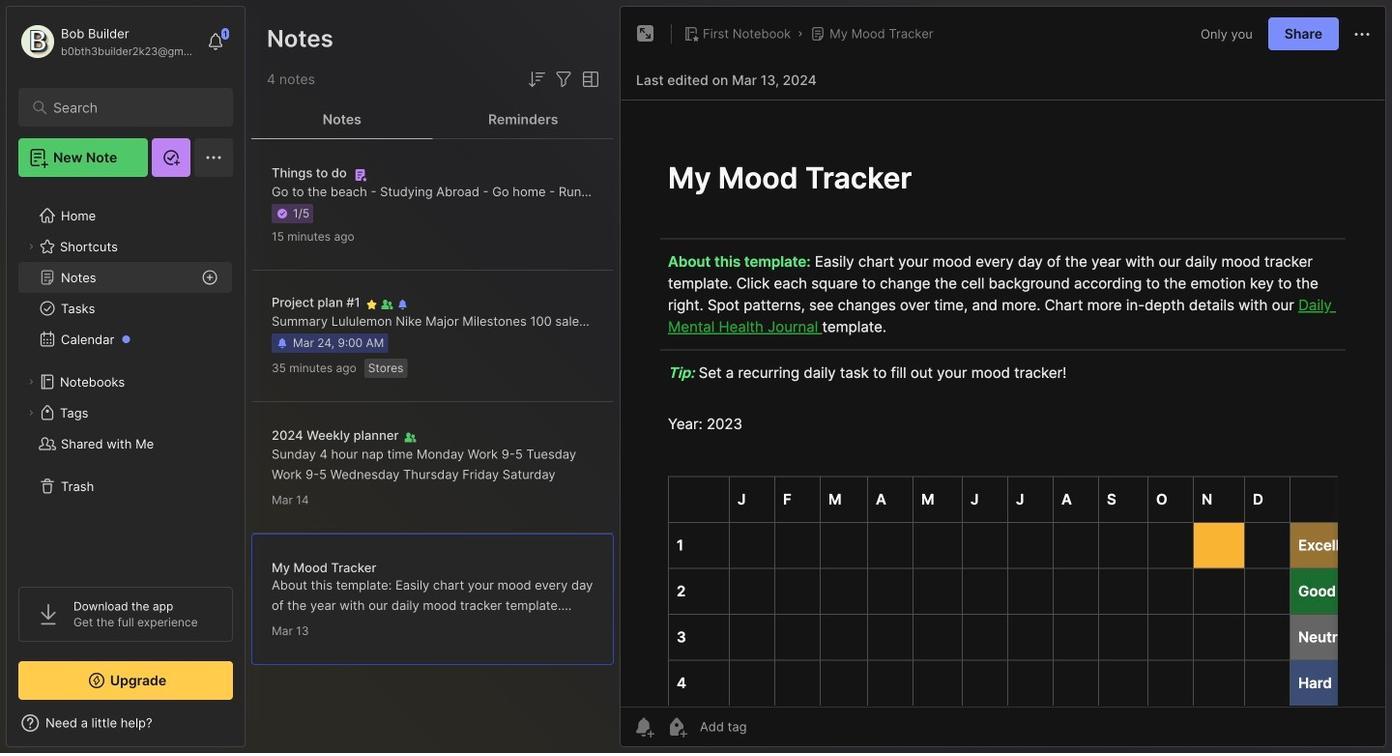 Task type: vqa. For each thing, say whether or not it's contained in the screenshot.
the Settings Icon at the left top
no



Task type: describe. For each thing, give the bounding box(es) containing it.
add a reminder image
[[632, 716, 656, 739]]

Account field
[[18, 22, 197, 61]]

WHAT'S NEW field
[[7, 708, 245, 739]]

expand tags image
[[25, 407, 37, 419]]

more actions image
[[1351, 23, 1374, 46]]

More actions field
[[1351, 22, 1374, 46]]

Search text field
[[53, 99, 207, 117]]

none search field inside the main element
[[53, 96, 207, 119]]

add filters image
[[552, 68, 575, 91]]

View options field
[[575, 68, 603, 91]]

Note Editor text field
[[621, 100, 1386, 707]]

expand note image
[[634, 22, 658, 45]]

click to collapse image
[[244, 718, 259, 741]]



Task type: locate. For each thing, give the bounding box(es) containing it.
None search field
[[53, 96, 207, 119]]

main element
[[0, 0, 251, 753]]

note window element
[[620, 6, 1387, 752]]

tab list
[[251, 101, 614, 139]]

expand notebooks image
[[25, 376, 37, 388]]

tree
[[7, 189, 245, 570]]

tree inside the main element
[[7, 189, 245, 570]]

add tag image
[[665, 716, 689, 739]]

Add tag field
[[698, 719, 843, 735]]

Add filters field
[[552, 68, 575, 91]]

Sort options field
[[525, 68, 548, 91]]



